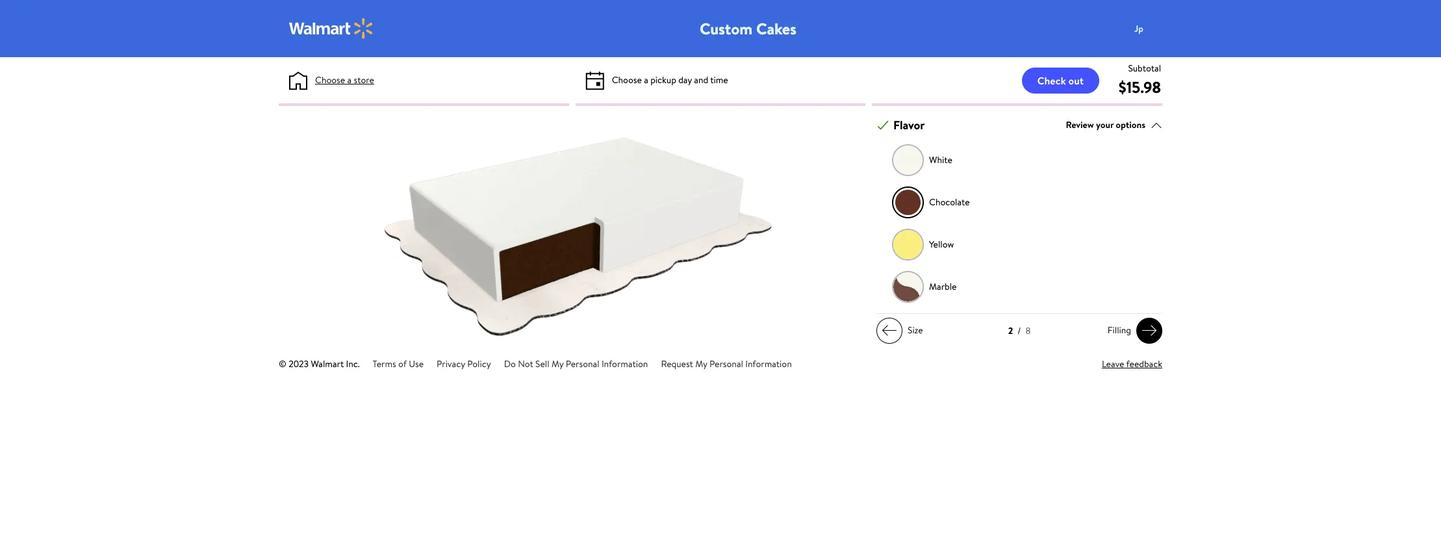 Task type: describe. For each thing, give the bounding box(es) containing it.
privacy policy link
[[437, 358, 491, 371]]

©
[[279, 358, 287, 371]]

day
[[679, 73, 692, 86]]

2 personal from the left
[[710, 358, 743, 371]]

inc.
[[346, 358, 360, 371]]

cakes
[[757, 18, 797, 40]]

1 my from the left
[[552, 358, 564, 371]]

icon for continue arrow image inside the filling link
[[1142, 323, 1158, 339]]

size link
[[877, 318, 929, 344]]

back to walmart.com image
[[289, 18, 374, 39]]

a for store
[[347, 73, 352, 86]]

pickup
[[651, 73, 677, 86]]

check out
[[1038, 73, 1084, 87]]

jp
[[1135, 22, 1144, 35]]

request
[[661, 358, 693, 371]]

and
[[694, 73, 709, 86]]

check out button
[[1022, 67, 1100, 93]]

of
[[398, 358, 407, 371]]

filling
[[1108, 324, 1132, 337]]

$15.98
[[1119, 76, 1162, 98]]

2 information from the left
[[746, 358, 792, 371]]

choose a store
[[315, 73, 374, 86]]

your
[[1097, 118, 1114, 131]]

terms
[[373, 358, 396, 371]]

review your options link
[[1066, 116, 1163, 134]]

privacy policy
[[437, 358, 491, 371]]

review your options
[[1066, 118, 1146, 131]]

ok image
[[877, 119, 889, 131]]

icon for continue arrow image inside size link
[[882, 323, 898, 339]]

leave feedback
[[1102, 358, 1163, 371]]

2 / 8
[[1009, 324, 1031, 337]]

feedback
[[1127, 358, 1163, 371]]

choose for choose a store
[[315, 73, 345, 86]]

1 personal from the left
[[566, 358, 600, 371]]

subtotal
[[1129, 62, 1162, 75]]

do not sell my personal information link
[[504, 358, 648, 371]]

use
[[409, 358, 424, 371]]

a for pickup
[[644, 73, 649, 86]]

choose for choose a pickup day and time
[[612, 73, 642, 86]]

white
[[929, 154, 953, 167]]

review
[[1066, 118, 1094, 131]]

do not sell my personal information
[[504, 358, 648, 371]]

options
[[1116, 118, 1146, 131]]

/
[[1018, 324, 1021, 337]]

size
[[908, 324, 923, 337]]

policy
[[467, 358, 491, 371]]

privacy
[[437, 358, 465, 371]]



Task type: locate. For each thing, give the bounding box(es) containing it.
my
[[552, 358, 564, 371], [696, 358, 708, 371]]

subtotal $15.98
[[1119, 62, 1162, 98]]

8
[[1026, 324, 1031, 337]]

request my personal information link
[[661, 358, 792, 371]]

yellow
[[929, 238, 954, 251]]

icon for continue arrow image
[[882, 323, 898, 339], [1142, 323, 1158, 339]]

choose left pickup
[[612, 73, 642, 86]]

personal
[[566, 358, 600, 371], [710, 358, 743, 371]]

chocolate
[[929, 196, 970, 209]]

my right sell
[[552, 358, 564, 371]]

do
[[504, 358, 516, 371]]

time
[[711, 73, 728, 86]]

2 a from the left
[[644, 73, 649, 86]]

information
[[602, 358, 648, 371], [746, 358, 792, 371]]

1 horizontal spatial my
[[696, 358, 708, 371]]

1 horizontal spatial information
[[746, 358, 792, 371]]

leave feedback button
[[1102, 358, 1163, 371]]

choose a store link
[[315, 73, 374, 87]]

sell
[[536, 358, 550, 371]]

2 my from the left
[[696, 358, 708, 371]]

check
[[1038, 73, 1066, 87]]

review your options element
[[1066, 118, 1146, 132]]

terms of use link
[[373, 358, 424, 371]]

2 icon for continue arrow image from the left
[[1142, 323, 1158, 339]]

icon for continue arrow image left size
[[882, 323, 898, 339]]

choose left store
[[315, 73, 345, 86]]

flavor
[[894, 117, 925, 133]]

marble
[[929, 280, 957, 293]]

my right request
[[696, 358, 708, 371]]

0 horizontal spatial my
[[552, 358, 564, 371]]

a
[[347, 73, 352, 86], [644, 73, 649, 86]]

1 icon for continue arrow image from the left
[[882, 323, 898, 339]]

up arrow image
[[1151, 119, 1163, 131]]

0 horizontal spatial choose
[[315, 73, 345, 86]]

choose
[[315, 73, 345, 86], [612, 73, 642, 86]]

1 choose from the left
[[315, 73, 345, 86]]

1 horizontal spatial personal
[[710, 358, 743, 371]]

jp button
[[1126, 16, 1178, 42]]

0 horizontal spatial information
[[602, 358, 648, 371]]

2023
[[289, 358, 309, 371]]

request my personal information
[[661, 358, 792, 371]]

0 horizontal spatial a
[[347, 73, 352, 86]]

walmart
[[311, 358, 344, 371]]

not
[[518, 358, 533, 371]]

a left pickup
[[644, 73, 649, 86]]

0 horizontal spatial icon for continue arrow image
[[882, 323, 898, 339]]

1 information from the left
[[602, 358, 648, 371]]

custom
[[700, 18, 753, 40]]

2 choose from the left
[[612, 73, 642, 86]]

2
[[1009, 324, 1013, 337]]

personal right sell
[[566, 358, 600, 371]]

filling link
[[1103, 318, 1163, 344]]

out
[[1069, 73, 1084, 87]]

store
[[354, 73, 374, 86]]

custom cakes
[[700, 18, 797, 40]]

icon for continue arrow image right the filling
[[1142, 323, 1158, 339]]

choose a pickup day and time
[[612, 73, 728, 86]]

terms of use
[[373, 358, 424, 371]]

© 2023 walmart inc.
[[279, 358, 360, 371]]

1 a from the left
[[347, 73, 352, 86]]

1 horizontal spatial choose
[[612, 73, 642, 86]]

0 horizontal spatial personal
[[566, 358, 600, 371]]

leave
[[1102, 358, 1125, 371]]

1 horizontal spatial a
[[644, 73, 649, 86]]

1 horizontal spatial icon for continue arrow image
[[1142, 323, 1158, 339]]

a left store
[[347, 73, 352, 86]]

personal right request
[[710, 358, 743, 371]]



Task type: vqa. For each thing, say whether or not it's contained in the screenshot.
the Select the heart next to items you love to add them to your list.
no



